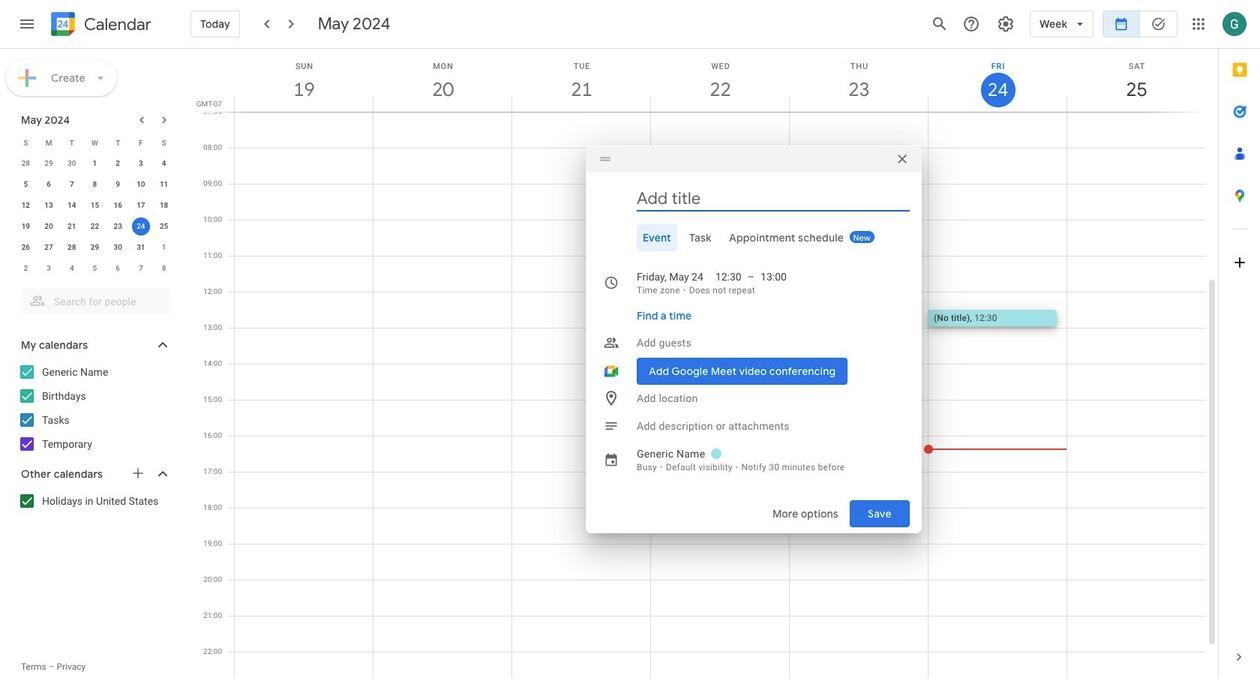 Task type: vqa. For each thing, say whether or not it's contained in the screenshot.
Search Field
yes



Task type: describe. For each thing, give the bounding box(es) containing it.
31 element
[[132, 239, 150, 257]]

main drawer image
[[18, 15, 36, 33]]

29 element
[[86, 239, 104, 257]]

26 element
[[17, 239, 35, 257]]

24, today element
[[132, 218, 150, 236]]

june 8 element
[[155, 260, 173, 278]]

Add title text field
[[637, 187, 910, 210]]

june 1 element
[[155, 239, 173, 257]]

21 element
[[63, 218, 81, 236]]

2 column header from the left
[[373, 49, 512, 112]]

new element
[[850, 231, 875, 243]]

june 4 element
[[63, 260, 81, 278]]

saturday, may 25 element
[[1068, 49, 1206, 112]]

17 element
[[132, 197, 150, 215]]

thursday, may 23 element
[[790, 49, 929, 112]]

4 row from the top
[[14, 195, 176, 216]]

Search for people text field
[[30, 288, 162, 315]]

12 element
[[17, 197, 35, 215]]

2 row from the top
[[14, 153, 176, 174]]

june 6 element
[[109, 260, 127, 278]]

19 element
[[17, 218, 35, 236]]

april 30 element
[[63, 155, 81, 173]]

3 column header from the left
[[512, 49, 651, 112]]

4 column header from the left
[[650, 49, 790, 112]]

june 2 element
[[17, 260, 35, 278]]

settings menu image
[[997, 15, 1015, 33]]

25 element
[[155, 218, 173, 236]]

23 element
[[109, 218, 127, 236]]

calendar element
[[48, 9, 151, 42]]

7 row from the top
[[14, 258, 176, 279]]

april 28 element
[[17, 155, 35, 173]]

5 element
[[17, 176, 35, 194]]

1 horizontal spatial tab list
[[1219, 49, 1260, 636]]

20 element
[[40, 218, 58, 236]]

8 element
[[86, 176, 104, 194]]

3 row from the top
[[14, 174, 176, 195]]

18 element
[[155, 197, 173, 215]]

1 column header from the left
[[234, 49, 374, 112]]

15 element
[[86, 197, 104, 215]]



Task type: locate. For each thing, give the bounding box(es) containing it.
27 element
[[40, 239, 58, 257]]

10 element
[[132, 176, 150, 194]]

row up 8 element
[[14, 153, 176, 174]]

tuesday, may 21 element
[[512, 49, 651, 112]]

monday, may 20 element
[[374, 49, 512, 112]]

sunday, may 19 element
[[235, 49, 374, 112]]

friday, may 24, today element
[[929, 49, 1068, 112]]

june 7 element
[[132, 260, 150, 278]]

14 element
[[63, 197, 81, 215]]

None search field
[[0, 282, 186, 315]]

to element
[[748, 269, 755, 284]]

5 column header from the left
[[789, 49, 929, 112]]

add other calendars image
[[131, 466, 146, 481]]

april 29 element
[[40, 155, 58, 173]]

row down 29 element
[[14, 258, 176, 279]]

30 element
[[109, 239, 127, 257]]

row group
[[14, 153, 176, 279]]

heading inside calendar element
[[81, 15, 151, 33]]

heading
[[81, 15, 151, 33]]

june 3 element
[[40, 260, 58, 278]]

6 row from the top
[[14, 237, 176, 258]]

wednesday, may 22 element
[[651, 49, 790, 112]]

row up 22 element
[[14, 195, 176, 216]]

9 element
[[109, 176, 127, 194]]

cell inside may 2024 grid
[[129, 216, 152, 237]]

row up 1 element
[[14, 132, 176, 153]]

1 element
[[86, 155, 104, 173]]

my calendars list
[[3, 360, 186, 456]]

row
[[14, 132, 176, 153], [14, 153, 176, 174], [14, 174, 176, 195], [14, 195, 176, 216], [14, 216, 176, 237], [14, 237, 176, 258], [14, 258, 176, 279]]

3 element
[[132, 155, 150, 173]]

row up june 5 element at the top left of the page
[[14, 237, 176, 258]]

2 element
[[109, 155, 127, 173]]

6 element
[[40, 176, 58, 194]]

7 column header from the left
[[1067, 49, 1206, 112]]

1 row from the top
[[14, 132, 176, 153]]

cell
[[129, 216, 152, 237]]

june 5 element
[[86, 260, 104, 278]]

6 column header from the left
[[928, 49, 1068, 112]]

11 element
[[155, 176, 173, 194]]

row down 1 element
[[14, 174, 176, 195]]

16 element
[[109, 197, 127, 215]]

7 element
[[63, 176, 81, 194]]

may 2024 grid
[[14, 132, 176, 279]]

tab list
[[1219, 49, 1260, 636], [598, 224, 910, 251]]

0 horizontal spatial tab list
[[598, 224, 910, 251]]

13 element
[[40, 197, 58, 215]]

column header
[[234, 49, 374, 112], [373, 49, 512, 112], [512, 49, 651, 112], [650, 49, 790, 112], [789, 49, 929, 112], [928, 49, 1068, 112], [1067, 49, 1206, 112]]

28 element
[[63, 239, 81, 257]]

row down 15 element
[[14, 216, 176, 237]]

22 element
[[86, 218, 104, 236]]

grid
[[192, 49, 1218, 678]]

5 row from the top
[[14, 216, 176, 237]]

4 element
[[155, 155, 173, 173]]



